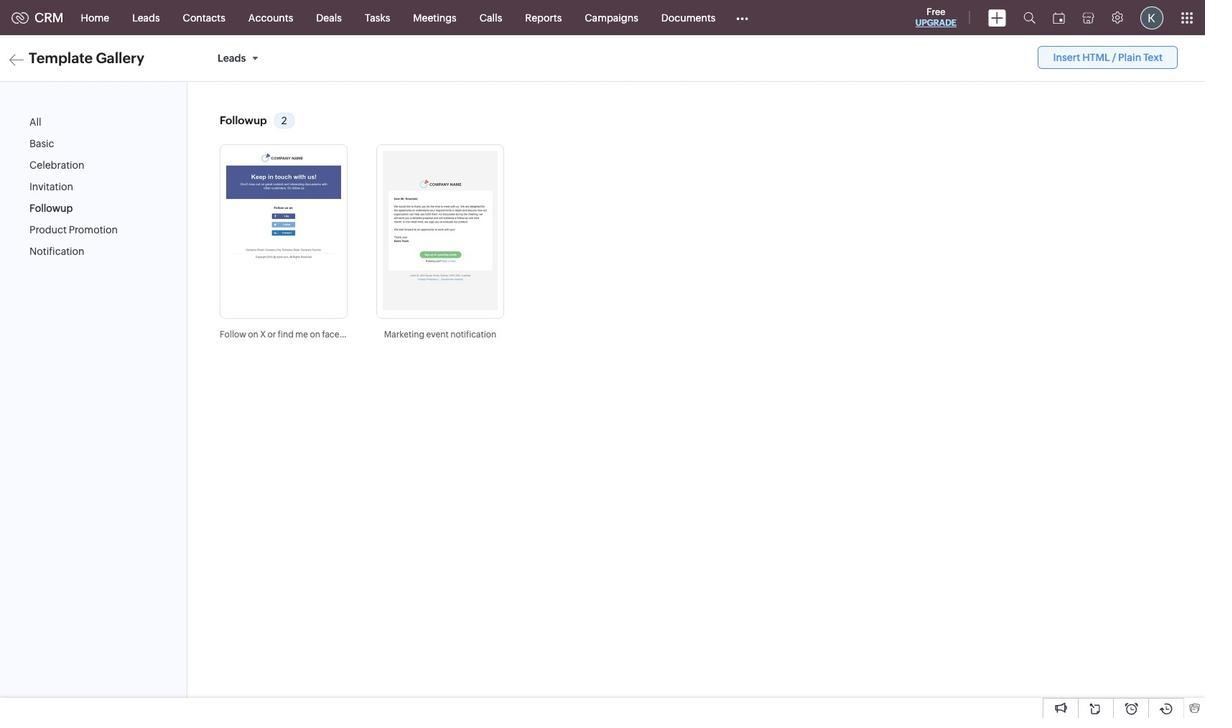 Task type: describe. For each thing, give the bounding box(es) containing it.
free
[[927, 6, 946, 17]]

home
[[81, 12, 109, 23]]

promotion
[[69, 224, 118, 236]]

find
[[278, 330, 294, 340]]

all
[[29, 117, 41, 128]]

deals link
[[305, 0, 353, 35]]

leads for leads link
[[132, 12, 160, 23]]

create menu element
[[980, 0, 1015, 35]]

calls
[[480, 12, 502, 23]]

insert
[[1053, 52, 1081, 63]]

documents
[[661, 12, 716, 23]]

insert html / plain text link
[[1038, 46, 1178, 69]]

0 vertical spatial followup
[[220, 114, 267, 127]]

documents link
[[650, 0, 727, 35]]

logo image
[[11, 12, 29, 23]]

marketing event notification
[[384, 330, 497, 340]]

Other Modules field
[[727, 6, 758, 29]]

tasks
[[365, 12, 390, 23]]

campaigns link
[[573, 0, 650, 35]]

contacts
[[183, 12, 225, 23]]

/
[[1112, 52, 1117, 63]]

home link
[[69, 0, 121, 35]]

crm
[[34, 10, 64, 25]]

event
[[426, 330, 449, 340]]

accounts
[[248, 12, 293, 23]]

template gallery
[[29, 50, 144, 66]]

marketing
[[384, 330, 425, 340]]

plain
[[1119, 52, 1142, 63]]

follow on x or find me on facebook
[[220, 330, 360, 340]]

upgrade
[[916, 18, 957, 28]]

not loaded image for x
[[226, 151, 341, 310]]

celebration
[[29, 160, 84, 171]]

me
[[295, 330, 308, 340]]

calls link
[[468, 0, 514, 35]]

calendar image
[[1053, 12, 1065, 23]]

1 on from the left
[[248, 330, 259, 340]]

free upgrade
[[916, 6, 957, 28]]

create menu image
[[988, 9, 1006, 26]]

campaigns
[[585, 12, 639, 23]]



Task type: locate. For each thing, give the bounding box(es) containing it.
on
[[248, 330, 259, 340], [310, 330, 320, 340]]

or
[[268, 330, 276, 340]]

search image
[[1024, 11, 1036, 24]]

leads link
[[121, 0, 171, 35]]

Leads field
[[212, 46, 268, 71]]

1 not loaded image from the left
[[226, 151, 341, 310]]

reports
[[525, 12, 562, 23]]

leads
[[132, 12, 160, 23], [218, 52, 246, 64]]

followup
[[220, 114, 267, 127], [29, 203, 73, 214]]

text
[[1144, 52, 1163, 63]]

2 on from the left
[[310, 330, 320, 340]]

gallery
[[96, 50, 144, 66]]

accounts link
[[237, 0, 305, 35]]

0 horizontal spatial followup
[[29, 203, 73, 214]]

product promotion
[[29, 224, 118, 236]]

crm link
[[11, 10, 64, 25]]

insert html / plain text
[[1053, 52, 1163, 63]]

1 horizontal spatial followup
[[220, 114, 267, 127]]

deals
[[316, 12, 342, 23]]

not loaded image for notification
[[383, 151, 498, 310]]

2 not loaded image from the left
[[383, 151, 498, 310]]

profile element
[[1132, 0, 1172, 35]]

1 horizontal spatial not loaded image
[[383, 151, 498, 310]]

follow
[[220, 330, 246, 340]]

0 horizontal spatial leads
[[132, 12, 160, 23]]

0 horizontal spatial not loaded image
[[226, 151, 341, 310]]

on right me
[[310, 330, 320, 340]]

1 horizontal spatial on
[[310, 330, 320, 340]]

followup down invitation
[[29, 203, 73, 214]]

followup left 2
[[220, 114, 267, 127]]

template
[[29, 50, 93, 66]]

facebook
[[322, 330, 360, 340]]

basic
[[29, 138, 54, 150]]

notification
[[29, 246, 84, 257]]

1 horizontal spatial leads
[[218, 52, 246, 64]]

leads inside field
[[218, 52, 246, 64]]

profile image
[[1141, 6, 1164, 29]]

1 vertical spatial leads
[[218, 52, 246, 64]]

html
[[1083, 52, 1110, 63]]

reports link
[[514, 0, 573, 35]]

contacts link
[[171, 0, 237, 35]]

notification
[[451, 330, 497, 340]]

0 vertical spatial leads
[[132, 12, 160, 23]]

product
[[29, 224, 67, 236]]

tasks link
[[353, 0, 402, 35]]

0 horizontal spatial on
[[248, 330, 259, 340]]

on left the x
[[248, 330, 259, 340]]

leads up gallery
[[132, 12, 160, 23]]

2
[[281, 115, 287, 127]]

search element
[[1015, 0, 1045, 35]]

x
[[260, 330, 266, 340]]

meetings link
[[402, 0, 468, 35]]

meetings
[[413, 12, 457, 23]]

leads down contacts link at left top
[[218, 52, 246, 64]]

1 vertical spatial followup
[[29, 203, 73, 214]]

not loaded image
[[226, 151, 341, 310], [383, 151, 498, 310]]

leads for the 'leads' field in the left of the page
[[218, 52, 246, 64]]

invitation
[[29, 181, 73, 193]]



Task type: vqa. For each thing, say whether or not it's contained in the screenshot.
Meetings on the left of page
yes



